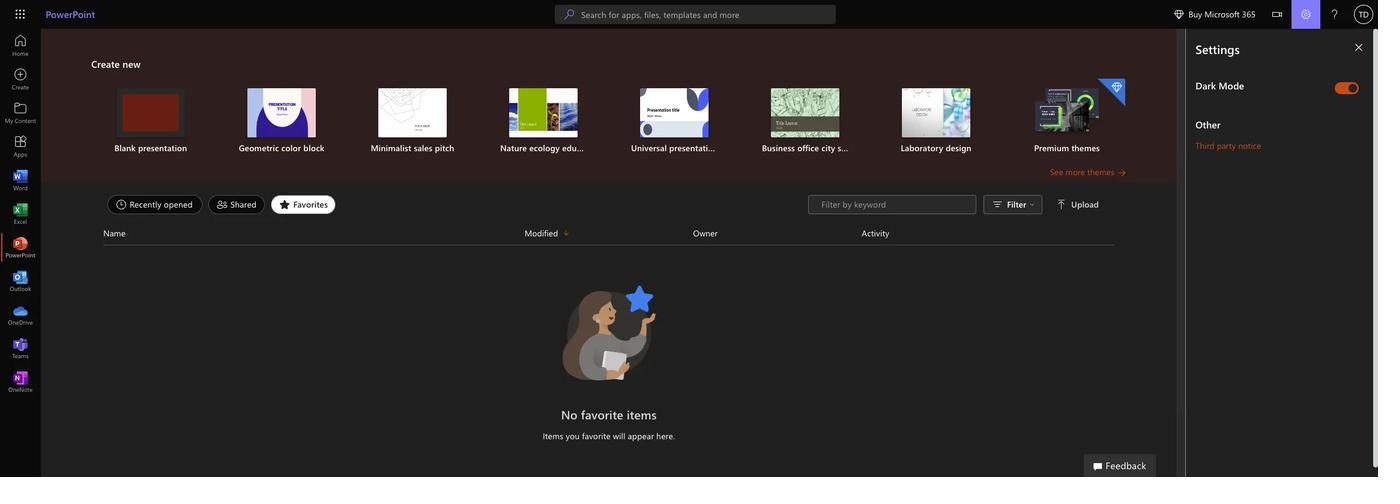 Task type: describe. For each thing, give the bounding box(es) containing it.
third
[[1196, 140, 1215, 151]]

no
[[561, 407, 578, 423]]

premium
[[1034, 142, 1069, 154]]

items
[[543, 431, 563, 442]]

favorites
[[293, 198, 328, 210]]

row containing name
[[103, 226, 1115, 246]]

empty state icon image
[[555, 279, 663, 387]]

feedback button
[[1084, 455, 1156, 477]]

activity, column 4 of 4 column header
[[862, 226, 1115, 240]]

see more themes
[[1050, 166, 1115, 178]]

filter
[[1007, 199, 1026, 210]]

teams image
[[14, 342, 26, 354]]

notice
[[1238, 140, 1261, 151]]

favorites tab
[[268, 195, 339, 214]]

td button
[[1349, 0, 1378, 29]]

business office city sketch presentation background (widescreen) element
[[747, 88, 864, 154]]

create new
[[91, 58, 141, 70]]

onedrive image
[[14, 309, 26, 321]]

 button
[[1263, 0, 1292, 31]]

presentation for blank presentation
[[138, 142, 187, 154]]

universal presentation element
[[616, 88, 733, 154]]

will
[[613, 431, 626, 442]]

blank presentation element
[[92, 88, 209, 154]]

laboratory
[[901, 142, 943, 154]]

shared tab
[[205, 195, 268, 214]]

themes inside button
[[1087, 166, 1115, 178]]


[[1174, 10, 1184, 19]]

Search box. Suggestions appear as you type. search field
[[581, 5, 836, 24]]

premium themes
[[1034, 142, 1100, 154]]

nature ecology education photo presentation element
[[485, 88, 602, 154]]

themes inside 'element'
[[1072, 142, 1100, 154]]

third party notice link
[[1196, 140, 1261, 151]]

create
[[91, 58, 120, 70]]

no favorite items status
[[356, 407, 862, 423]]

laboratory design element
[[878, 88, 994, 154]]

third party notice
[[1196, 140, 1261, 151]]

feedback
[[1106, 459, 1146, 472]]

my content image
[[14, 107, 26, 119]]

geometric
[[239, 142, 279, 154]]

td
[[1359, 10, 1369, 19]]

outlook image
[[14, 275, 26, 287]]

powerpoint banner
[[0, 0, 1378, 31]]

recently opened tab
[[104, 195, 205, 214]]

powerpoint image
[[14, 241, 26, 253]]

shared element
[[208, 195, 265, 214]]

dark
[[1196, 79, 1216, 92]]

items you favorite will appear here.
[[543, 431, 675, 442]]


[[1030, 202, 1035, 207]]

minimalist sales pitch
[[371, 142, 454, 154]]

recently opened
[[130, 198, 193, 210]]

apps image
[[14, 141, 26, 153]]

2 settings region from the left
[[1186, 29, 1378, 477]]

recently
[[130, 198, 161, 210]]

appear
[[628, 431, 654, 442]]

home image
[[14, 40, 26, 52]]

premium themes element
[[1009, 79, 1125, 154]]

favorite inside items you favorite will appear here. status
[[582, 431, 611, 442]]

minimalist
[[371, 142, 411, 154]]

blank
[[114, 142, 136, 154]]

premium templates diamond image
[[1098, 79, 1125, 106]]

owner button
[[693, 226, 862, 240]]

onenote image
[[14, 376, 26, 388]]

 buy microsoft 365
[[1174, 8, 1256, 20]]

no favorite items
[[561, 407, 657, 423]]

365
[[1242, 8, 1256, 20]]

see more themes button
[[1050, 166, 1127, 178]]



Task type: locate. For each thing, give the bounding box(es) containing it.
owner
[[693, 227, 718, 239]]

nature ecology education photo presentation image
[[509, 88, 578, 138]]

design
[[946, 142, 972, 154]]

tab list
[[104, 195, 808, 214]]

1 presentation from the left
[[138, 142, 187, 154]]

see
[[1050, 166, 1063, 178]]

presentation for universal presentation
[[669, 142, 718, 154]]

items
[[627, 407, 657, 423]]

excel image
[[14, 208, 26, 220]]

status
[[808, 195, 1101, 214]]

favorite
[[581, 407, 623, 423], [582, 431, 611, 442]]

 upload
[[1057, 199, 1099, 210]]

dark mode element
[[1196, 79, 1330, 92]]

presentation
[[138, 142, 187, 154], [669, 142, 718, 154]]

pitch
[[435, 142, 454, 154]]

laboratory design
[[901, 142, 972, 154]]

other
[[1196, 118, 1221, 131]]

here.
[[656, 431, 675, 442]]

opened
[[164, 198, 193, 210]]

1 vertical spatial favorite
[[582, 431, 611, 442]]

party
[[1217, 140, 1236, 151]]

other element
[[1196, 118, 1364, 132]]

laboratory design image
[[902, 88, 970, 138]]

favorite inside no favorite items status
[[581, 407, 623, 423]]

navigation
[[0, 29, 41, 399]]

recently opened element
[[107, 195, 202, 214]]

themes right more
[[1087, 166, 1115, 178]]

universal presentation image
[[640, 88, 709, 138]]

universal presentation
[[631, 142, 718, 154]]

new
[[122, 58, 141, 70]]

name
[[103, 227, 126, 239]]

create image
[[14, 73, 26, 85]]

favorite up items you favorite will appear here.
[[581, 407, 623, 423]]

geometric color block image
[[247, 88, 316, 138]]

microsoft
[[1205, 8, 1240, 20]]

presentation inside 'element'
[[669, 142, 718, 154]]

word image
[[14, 174, 26, 186]]

upload
[[1071, 199, 1099, 210]]

settings
[[1196, 41, 1240, 57]]

sales
[[414, 142, 433, 154]]

None search field
[[555, 5, 836, 24]]

modified button
[[525, 226, 693, 240]]

blank presentation
[[114, 142, 187, 154]]

status containing filter
[[808, 195, 1101, 214]]

1 vertical spatial themes
[[1087, 166, 1115, 178]]

buy
[[1189, 8, 1202, 20]]

shared
[[230, 198, 257, 210]]

minimalist sales pitch element
[[354, 88, 471, 154]]

themes up see more themes
[[1072, 142, 1100, 154]]

row
[[103, 226, 1115, 246]]

block
[[303, 142, 324, 154]]

2 presentation from the left
[[669, 142, 718, 154]]

activity
[[862, 227, 890, 239]]

dark mode
[[1196, 79, 1244, 92]]

business office city sketch presentation background (widescreen) image
[[771, 88, 840, 138]]

you
[[566, 431, 580, 442]]

Filter by keyword text field
[[820, 199, 970, 211]]

settings region
[[1150, 29, 1378, 477], [1186, 29, 1378, 477]]

geometric color block element
[[223, 88, 340, 154]]

0 horizontal spatial presentation
[[138, 142, 187, 154]]

color
[[281, 142, 301, 154]]

0 vertical spatial favorite
[[581, 407, 623, 423]]

favorites element
[[271, 195, 336, 214]]

presentation down universal presentation "image"
[[669, 142, 718, 154]]

more
[[1066, 166, 1085, 178]]

favorite left will
[[582, 431, 611, 442]]

themes
[[1072, 142, 1100, 154], [1087, 166, 1115, 178]]

items you favorite will appear here. status
[[356, 431, 862, 443]]

mode
[[1219, 79, 1244, 92]]

presentation right blank
[[138, 142, 187, 154]]


[[1273, 10, 1282, 19]]

1 settings region from the left
[[1150, 29, 1378, 477]]

tab list containing recently opened
[[104, 195, 808, 214]]

filter 
[[1007, 199, 1035, 210]]

geometric color block
[[239, 142, 324, 154]]


[[1057, 200, 1067, 210]]

universal
[[631, 142, 667, 154]]

minimalist sales pitch image
[[378, 88, 447, 138]]

0 vertical spatial themes
[[1072, 142, 1100, 154]]

premium themes image
[[1033, 88, 1101, 136]]

powerpoint
[[46, 8, 95, 20]]

name button
[[103, 226, 525, 240]]

1 horizontal spatial presentation
[[669, 142, 718, 154]]

modified
[[525, 227, 558, 239]]

none search field inside powerpoint banner
[[555, 5, 836, 24]]



Task type: vqa. For each thing, say whether or not it's contained in the screenshot.
2 related to Document
no



